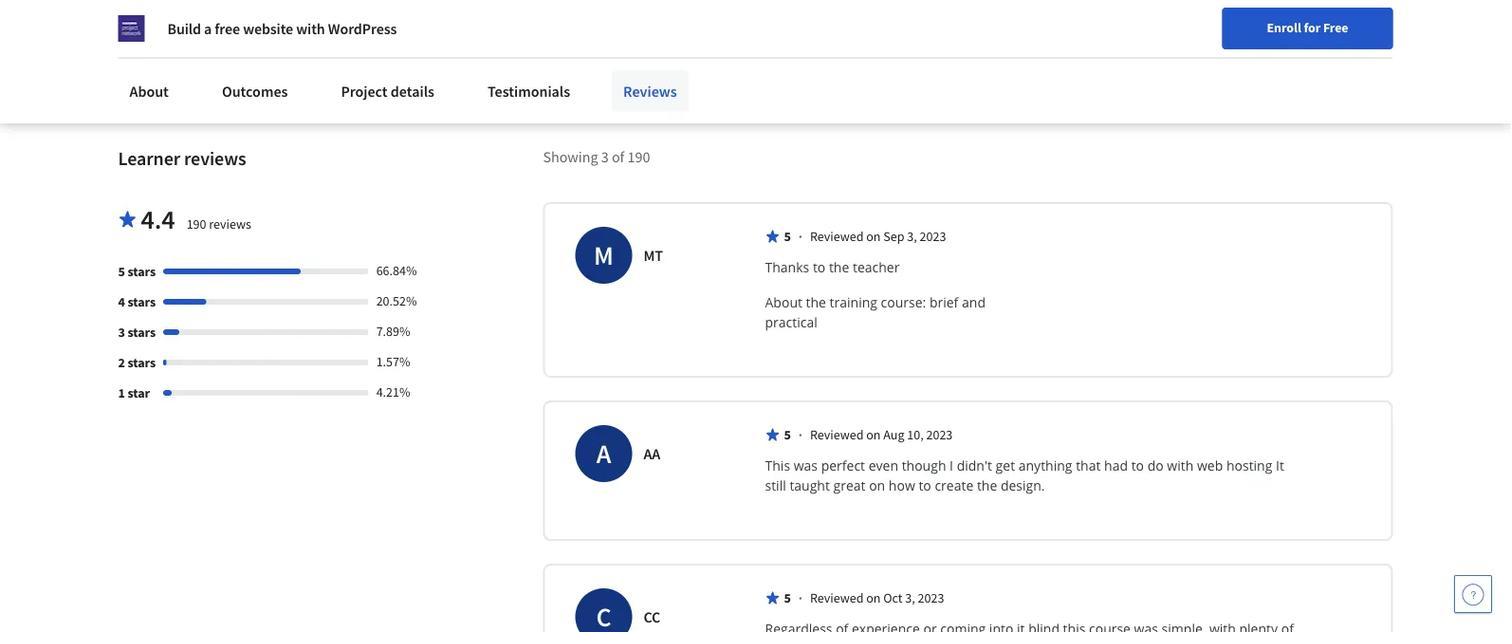 Task type: vqa. For each thing, say whether or not it's contained in the screenshot.
Occupation field
no



Task type: locate. For each thing, give the bounding box(es) containing it.
0 horizontal spatial about
[[130, 82, 169, 101]]

0 vertical spatial with
[[296, 19, 325, 38]]

about link
[[118, 70, 180, 112]]

on left the oct
[[867, 590, 881, 607]]

to down the though
[[919, 477, 932, 495]]

1 vertical spatial the
[[806, 294, 827, 312]]

1 horizontal spatial about
[[765, 294, 803, 312]]

businesses
[[181, 9, 251, 28]]

190 right of
[[628, 148, 650, 166]]

stars right 4
[[128, 294, 156, 311]]

5 up this
[[784, 427, 791, 444]]

with inside this was perfect even though i didn't get anything that had to do with web hosting it still taught great on how to create the design.
[[1168, 457, 1194, 475]]

2023 for m
[[920, 228, 947, 245]]

about
[[130, 82, 169, 101], [765, 294, 803, 312]]

on inside this was perfect even though i didn't get anything that had to do with web hosting it still taught great on how to create the design.
[[870, 477, 886, 495]]

course:
[[881, 294, 927, 312]]

with right website
[[296, 19, 325, 38]]

190 right 4.4
[[187, 216, 206, 233]]

to right 'thanks'
[[813, 259, 826, 277]]

0 vertical spatial reviews
[[184, 147, 246, 171]]

it
[[1277, 457, 1285, 475]]

2 reviewed from the top
[[810, 427, 864, 444]]

0 vertical spatial 3
[[602, 148, 609, 166]]

reviews right 4.4
[[209, 216, 251, 233]]

a
[[204, 19, 212, 38]]

0 vertical spatial about
[[130, 82, 169, 101]]

design.
[[1001, 477, 1046, 495]]

0 horizontal spatial with
[[296, 19, 325, 38]]

1 for from the left
[[157, 9, 178, 28]]

2 stars from the top
[[128, 294, 156, 311]]

1 horizontal spatial with
[[1168, 457, 1194, 475]]

the inside about the training course: brief and practical
[[806, 294, 827, 312]]

project details
[[341, 82, 435, 101]]

reviews link
[[612, 70, 689, 112]]

i
[[950, 457, 954, 475]]

on for mt
[[867, 228, 881, 245]]

3, for mt
[[908, 228, 918, 245]]

reviewed
[[810, 228, 864, 245], [810, 427, 864, 444], [810, 590, 864, 607]]

3, right sep
[[908, 228, 918, 245]]

outcomes link
[[211, 70, 299, 112]]

aug
[[884, 427, 905, 444]]

stars
[[128, 263, 156, 280], [128, 294, 156, 311], [128, 324, 156, 341], [128, 354, 156, 372]]

1 vertical spatial 3,
[[906, 590, 916, 607]]

1 horizontal spatial to
[[919, 477, 932, 495]]

web
[[1198, 457, 1224, 475]]

on left aug
[[867, 427, 881, 444]]

5 for aa
[[784, 427, 791, 444]]

reviewed on aug 10, 2023
[[810, 427, 953, 444]]

1 vertical spatial 2023
[[927, 427, 953, 444]]

stars right "2" at the left of the page
[[128, 354, 156, 372]]

2023 for a
[[927, 427, 953, 444]]

2 for from the left
[[281, 9, 302, 28]]

wordpress
[[328, 19, 397, 38]]

0 horizontal spatial for
[[157, 9, 178, 28]]

2 vertical spatial to
[[919, 477, 932, 495]]

3 stars from the top
[[128, 324, 156, 341]]

1 stars from the top
[[128, 263, 156, 280]]

3, for cc
[[906, 590, 916, 607]]

1 vertical spatial to
[[1132, 457, 1145, 475]]

for left the universities
[[281, 9, 302, 28]]

1 horizontal spatial for
[[281, 9, 302, 28]]

1 star
[[118, 385, 150, 402]]

to left do
[[1132, 457, 1145, 475]]

this was perfect even though i didn't get anything that had to do with web hosting it still taught great on how to create the design.
[[765, 457, 1288, 495]]

2023 right the oct
[[918, 590, 945, 607]]

training
[[830, 294, 878, 312]]

about inside about link
[[130, 82, 169, 101]]

190
[[628, 148, 650, 166], [187, 216, 206, 233]]

stars down 4 stars
[[128, 324, 156, 341]]

3 up "2" at the left of the page
[[118, 324, 125, 341]]

reviews for learner reviews
[[184, 147, 246, 171]]

0 vertical spatial 2023
[[920, 228, 947, 245]]

1 vertical spatial with
[[1168, 457, 1194, 475]]

english button
[[1114, 38, 1228, 100]]

None search field
[[271, 50, 726, 88]]

3, right the oct
[[906, 590, 916, 607]]

3
[[602, 148, 609, 166], [118, 324, 125, 341]]

this
[[765, 457, 791, 475]]

2023 right sep
[[920, 228, 947, 245]]

the up practical
[[806, 294, 827, 312]]

to
[[813, 259, 826, 277], [1132, 457, 1145, 475], [919, 477, 932, 495]]

didn't
[[957, 457, 993, 475]]

on for aa
[[867, 427, 881, 444]]

0 horizontal spatial to
[[813, 259, 826, 277]]

the down didn't
[[978, 477, 998, 495]]

on
[[867, 228, 881, 245], [867, 427, 881, 444], [870, 477, 886, 495], [867, 590, 881, 607]]

2 horizontal spatial the
[[978, 477, 998, 495]]

0 horizontal spatial the
[[806, 294, 827, 312]]

2 vertical spatial 2023
[[918, 590, 945, 607]]

even
[[869, 457, 899, 475]]

showing 3 of 190
[[543, 148, 650, 166]]

190 reviews
[[187, 216, 251, 233]]

enroll for free
[[1268, 19, 1349, 36]]

0 vertical spatial 190
[[628, 148, 650, 166]]

individuals
[[51, 9, 127, 28]]

get
[[996, 457, 1016, 475]]

0 vertical spatial to
[[813, 259, 826, 277]]

a
[[597, 437, 612, 471]]

show notifications image
[[1256, 62, 1279, 84]]

reviews
[[184, 147, 246, 171], [209, 216, 251, 233]]

about for about
[[130, 82, 169, 101]]

5 up 'thanks'
[[784, 228, 791, 245]]

reviewed left the oct
[[810, 590, 864, 607]]

2 vertical spatial the
[[978, 477, 998, 495]]

4 stars from the top
[[128, 354, 156, 372]]

had
[[1105, 457, 1129, 475]]

3 reviewed from the top
[[810, 590, 864, 607]]

5 left reviewed on oct 3, 2023
[[784, 590, 791, 607]]

about up practical
[[765, 294, 803, 312]]

reviewed up thanks to the teacher
[[810, 228, 864, 245]]

1 vertical spatial reviewed
[[810, 427, 864, 444]]

the left teacher on the right top
[[829, 259, 850, 277]]

3 left of
[[602, 148, 609, 166]]

on left sep
[[867, 228, 881, 245]]

0 vertical spatial reviewed
[[810, 228, 864, 245]]

with right do
[[1168, 457, 1194, 475]]

3 stars
[[118, 324, 156, 341]]

english
[[1148, 59, 1194, 78]]

reviewed for m
[[810, 228, 864, 245]]

about inside about the training course: brief and practical
[[765, 294, 803, 312]]

1 reviewed from the top
[[810, 228, 864, 245]]

0 vertical spatial 3,
[[908, 228, 918, 245]]

on down even
[[870, 477, 886, 495]]

1 horizontal spatial the
[[829, 259, 850, 277]]

20.52%
[[376, 293, 417, 310]]

5
[[784, 228, 791, 245], [118, 263, 125, 280], [784, 427, 791, 444], [784, 590, 791, 607]]

0 horizontal spatial 190
[[187, 216, 206, 233]]

1 horizontal spatial 3
[[602, 148, 609, 166]]

1 horizontal spatial 190
[[628, 148, 650, 166]]

reviewed on sep 3, 2023
[[810, 228, 947, 245]]

4.21%
[[376, 384, 411, 401]]

reviewed up perfect at right bottom
[[810, 427, 864, 444]]

1 vertical spatial 190
[[187, 216, 206, 233]]

for right coursera project network icon
[[157, 9, 178, 28]]

0 horizontal spatial 3
[[118, 324, 125, 341]]

stars up 4 stars
[[128, 263, 156, 280]]

details
[[391, 82, 435, 101]]

2
[[118, 354, 125, 372]]

build a free website with wordpress
[[168, 19, 397, 38]]

5 stars
[[118, 263, 156, 280]]

reviews up 190 reviews
[[184, 147, 246, 171]]

1 vertical spatial about
[[765, 294, 803, 312]]

of
[[612, 148, 625, 166]]

about down coursera project network icon
[[130, 82, 169, 101]]

taught
[[790, 477, 830, 495]]

10,
[[908, 427, 924, 444]]

3,
[[908, 228, 918, 245], [906, 590, 916, 607]]

2 vertical spatial reviewed
[[810, 590, 864, 607]]

2023
[[920, 228, 947, 245], [927, 427, 953, 444], [918, 590, 945, 607]]

1 vertical spatial reviews
[[209, 216, 251, 233]]

2023 right 10,
[[927, 427, 953, 444]]



Task type: describe. For each thing, give the bounding box(es) containing it.
m
[[594, 239, 614, 272]]

2 horizontal spatial to
[[1132, 457, 1145, 475]]

0 vertical spatial the
[[829, 259, 850, 277]]

universities
[[305, 9, 379, 28]]

stars for 5 stars
[[128, 263, 156, 280]]

reviews for 190 reviews
[[209, 216, 251, 233]]

practical
[[765, 314, 818, 332]]

individuals link
[[23, 0, 134, 38]]

though
[[902, 457, 947, 475]]

4.4
[[141, 203, 175, 236]]

4 stars
[[118, 294, 156, 311]]

perfect
[[822, 457, 866, 475]]

find your new career link
[[921, 57, 1059, 81]]

coursera image
[[23, 53, 143, 84]]

stars for 4 stars
[[128, 294, 156, 311]]

5 for mt
[[784, 228, 791, 245]]

1.57%
[[376, 353, 411, 371]]

sep
[[884, 228, 905, 245]]

project
[[341, 82, 388, 101]]

was
[[794, 457, 818, 475]]

how
[[889, 477, 916, 495]]

for for businesses
[[157, 9, 178, 28]]

reviewed on oct 3, 2023
[[810, 590, 945, 607]]

stars for 2 stars
[[128, 354, 156, 372]]

free
[[215, 19, 240, 38]]

hosting
[[1227, 457, 1273, 475]]

reviewed for a
[[810, 427, 864, 444]]

about the training course: brief and practical
[[765, 294, 990, 332]]

testimonials
[[488, 82, 571, 101]]

brief
[[930, 294, 959, 312]]

find your new career
[[930, 60, 1049, 77]]

about for about the training course: brief and practical
[[765, 294, 803, 312]]

star
[[128, 385, 150, 402]]

still
[[765, 477, 787, 495]]

4
[[118, 294, 125, 311]]

aa
[[644, 445, 661, 464]]

for universities
[[281, 9, 379, 28]]

anything
[[1019, 457, 1073, 475]]

that
[[1076, 457, 1101, 475]]

find
[[930, 60, 955, 77]]

5 for cc
[[784, 590, 791, 607]]

enroll
[[1268, 19, 1302, 36]]

help center image
[[1463, 583, 1485, 606]]

the inside this was perfect even though i didn't get anything that had to do with web hosting it still taught great on how to create the design.
[[978, 477, 998, 495]]

banner navigation
[[15, 0, 534, 38]]

showing
[[543, 148, 599, 166]]

testimonials link
[[476, 70, 582, 112]]

for for universities
[[281, 9, 302, 28]]

2 stars
[[118, 354, 156, 372]]

1 vertical spatial 3
[[118, 324, 125, 341]]

cc
[[644, 608, 661, 627]]

website
[[243, 19, 293, 38]]

shopping cart: 1 item image
[[1068, 52, 1104, 83]]

thanks to the teacher
[[765, 259, 900, 277]]

for
[[1305, 19, 1321, 36]]

on for cc
[[867, 590, 881, 607]]

1
[[118, 385, 125, 402]]

mt
[[644, 246, 663, 265]]

do
[[1148, 457, 1164, 475]]

thanks
[[765, 259, 810, 277]]

create
[[935, 477, 974, 495]]

career
[[1013, 60, 1049, 77]]

oct
[[884, 590, 903, 607]]

your
[[957, 60, 982, 77]]

and
[[962, 294, 986, 312]]

new
[[985, 60, 1010, 77]]

5 up 4
[[118, 263, 125, 280]]

free
[[1324, 19, 1349, 36]]

teacher
[[853, 259, 900, 277]]

learner reviews
[[118, 147, 246, 171]]

project details link
[[330, 70, 446, 112]]

build
[[168, 19, 201, 38]]

great
[[834, 477, 866, 495]]

reviews
[[624, 82, 677, 101]]

7.89%
[[376, 323, 411, 340]]

learner
[[118, 147, 180, 171]]

outcomes
[[222, 82, 288, 101]]

stars for 3 stars
[[128, 324, 156, 341]]

66.84%
[[376, 262, 417, 279]]

enroll for free button
[[1223, 8, 1394, 49]]

for businesses
[[157, 9, 251, 28]]

coursera project network image
[[118, 15, 145, 42]]



